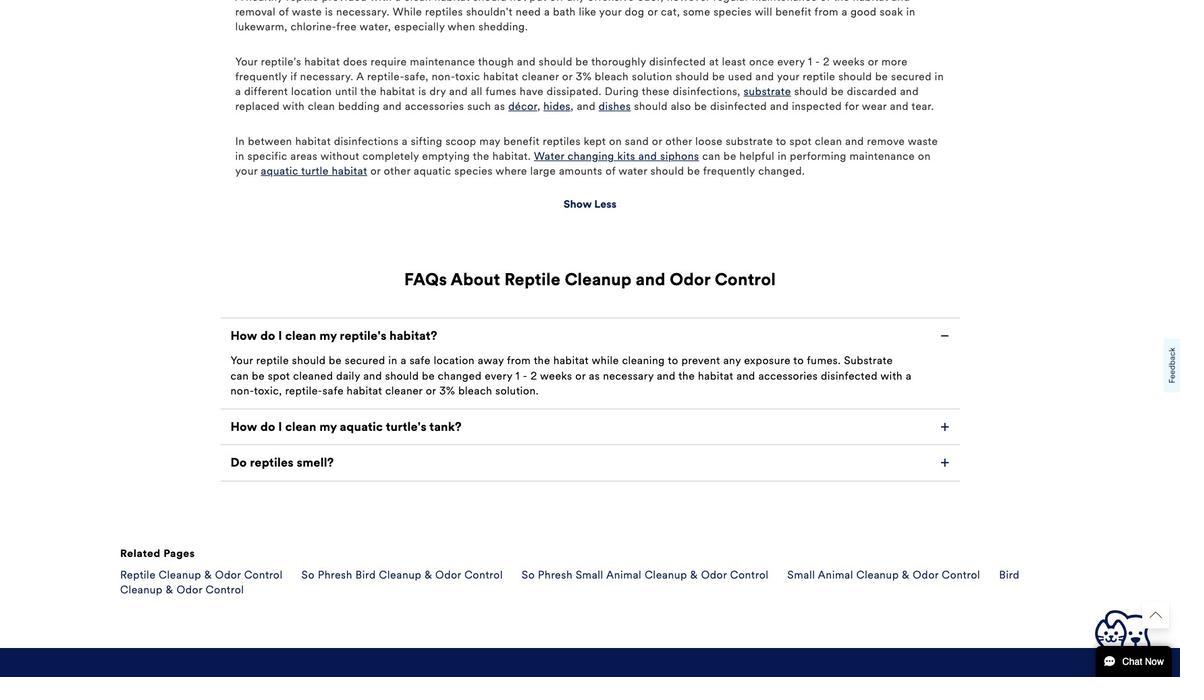 Task type: vqa. For each thing, say whether or not it's contained in the screenshot.
Dental
no



Task type: locate. For each thing, give the bounding box(es) containing it.
aquatic down specific
[[261, 165, 298, 178]]

how for how do i clean my aquatic turtle's tank?
[[231, 420, 257, 435]]

should up inspected
[[794, 85, 828, 98]]

1 horizontal spatial aquatic
[[340, 420, 383, 435]]

0 horizontal spatial of
[[279, 5, 289, 18]]

2 do from the top
[[260, 420, 275, 435]]

0 horizontal spatial other
[[384, 165, 411, 178]]

2
[[823, 55, 830, 68], [531, 370, 537, 382]]

1 small from the left
[[576, 569, 603, 582]]

1 horizontal spatial weeks
[[833, 55, 865, 68]]

secured up "daily"
[[345, 355, 385, 368]]

2 up solution. at the left of page
[[531, 370, 537, 382]]

healthy
[[246, 0, 283, 3]]

0 vertical spatial how
[[231, 329, 257, 344]]

1 how from the top
[[231, 329, 257, 344]]

do for how do i clean my aquatic turtle's tank?
[[260, 420, 275, 435]]

necessary. up until
[[300, 70, 354, 83]]

0 vertical spatial frequently
[[235, 70, 287, 83]]

how for how do i clean my reptile's habitat?
[[231, 329, 257, 344]]

be left changed
[[422, 370, 435, 382]]

cleanup inside bird cleanup & odor control
[[120, 584, 163, 597]]

or up tank?
[[426, 385, 436, 397]]

a
[[395, 0, 401, 3], [544, 5, 550, 18], [842, 5, 848, 18], [235, 85, 241, 98], [402, 135, 408, 148], [401, 355, 406, 368], [906, 370, 912, 382]]

bird
[[355, 569, 376, 582], [999, 569, 1020, 582]]

1 horizontal spatial reptiles
[[425, 5, 463, 18]]

a healthy reptile provided with a clean habitat should not put off any offensive odor, however regular maintenance of the habitat and removal of waste is necessary. while reptiles shouldn't need a bath like your dog or cat, some species will benefit from a good soak in lukewarm, chlorine-free water, especially when shedding.
[[235, 0, 915, 33]]

reptile's up "daily"
[[340, 329, 387, 344]]

spot up toxic,
[[268, 370, 290, 382]]

1 vertical spatial species
[[454, 165, 493, 178]]

0 horizontal spatial phresh
[[318, 569, 352, 582]]

maintenance inside your reptile's habitat does require maintenance though and should be thoroughly disinfected at least once every 1 - 2 weeks or more frequently if necessary. a reptile-safe, non-toxic habitat cleaner or 3% bleach solution should be used and your reptile should be secured in a different location until the habitat is dry and all fumes have dissipated. during these disinfections,
[[410, 55, 475, 68]]

should up discarded at top right
[[838, 70, 872, 83]]

2 so from the left
[[522, 569, 535, 582]]

scroll to top image
[[1150, 610, 1162, 622]]

2 horizontal spatial your
[[777, 70, 800, 83]]

reptile- down cleaned
[[285, 385, 323, 397]]

0 horizontal spatial a
[[235, 0, 243, 3]]

1 vertical spatial is
[[418, 85, 426, 98]]

bird cleanup & odor control link
[[120, 569, 1020, 597]]

1 vertical spatial reptile-
[[285, 385, 323, 397]]

2 inside your reptile's habitat does require maintenance though and should be thoroughly disinfected at least once every 1 - 2 weeks or more frequently if necessary. a reptile-safe, non-toxic habitat cleaner or 3% bleach solution should be used and your reptile should be secured in a different location until the habitat is dry and all fumes have dissipated. during these disinfections,
[[823, 55, 830, 68]]

be up toxic,
[[252, 370, 265, 382]]

0 horizontal spatial 3%
[[439, 385, 455, 397]]

habitat
[[434, 0, 470, 3], [853, 0, 888, 3], [304, 55, 340, 68], [483, 70, 519, 83], [380, 85, 415, 98], [295, 135, 331, 148], [332, 165, 367, 178], [553, 355, 589, 368], [698, 370, 733, 382], [347, 385, 382, 397]]

0 vertical spatial reptile's
[[261, 55, 301, 68]]

reptile inside your reptile should be secured in a safe location away from the habitat while cleaning to prevent any exposure to fumes. substrate can be spot cleaned daily and should be changed every 1 - 2 weeks or as necessary and the habitat and accessories disinfected with a non-toxic, reptile-safe habitat cleaner or 3% bleach solution.
[[256, 355, 289, 368]]

when
[[448, 20, 475, 33]]

substrate down once
[[744, 85, 791, 98]]

1 horizontal spatial every
[[777, 55, 805, 68]]

1 horizontal spatial maintenance
[[752, 0, 817, 3]]

reptiles inside a healthy reptile provided with a clean habitat should not put off any offensive odor, however regular maintenance of the habitat and removal of waste is necessary. while reptiles shouldn't need a bath like your dog or cat, some species will benefit from a good soak in lukewarm, chlorine-free water, especially when shedding.
[[425, 5, 463, 18]]

0 vertical spatial accessories
[[405, 100, 464, 113]]

accessories inside should be discarded and replaced with clean bedding and accessories such as
[[405, 100, 464, 113]]

2 small from the left
[[787, 569, 815, 582]]

cleaner up turtle's
[[385, 385, 423, 397]]

aquatic turtle habitat link
[[261, 165, 367, 178]]

0 horizontal spatial from
[[507, 355, 531, 368]]

other inside in between habitat disinfections a sifting scoop may benefit reptiles kept on sand or other loose substrate to spot clean and remove waste in specific areas without completely emptying the habitat.
[[666, 135, 692, 148]]

0 horizontal spatial weeks
[[540, 370, 572, 382]]

1 so from the left
[[301, 569, 315, 582]]

necessary. inside your reptile's habitat does require maintenance though and should be thoroughly disinfected at least once every 1 - 2 weeks or more frequently if necessary. a reptile-safe, non-toxic habitat cleaner or 3% bleach solution should be used and your reptile should be secured in a different location until the habitat is dry and all fumes have dissipated. during these disinfections,
[[300, 70, 354, 83]]

reptiles inside in between habitat disinfections a sifting scoop may benefit reptiles kept on sand or other loose substrate to spot clean and remove waste in specific areas without completely emptying the habitat.
[[543, 135, 581, 148]]

safe down habitat?
[[410, 355, 431, 368]]

maintenance down 'remove'
[[850, 150, 915, 163]]

turtle
[[301, 165, 329, 178]]

0 horizontal spatial bird
[[355, 569, 376, 582]]

1 vertical spatial frequently
[[703, 165, 755, 178]]

décor link
[[508, 100, 537, 113]]

0 horizontal spatial on
[[609, 135, 622, 148]]

spot
[[790, 135, 812, 148], [268, 370, 290, 382]]

clean left bedding
[[308, 100, 335, 113]]

0 vertical spatial 1
[[808, 55, 812, 68]]

reptile right 'about'
[[504, 269, 561, 290]]

1 vertical spatial spot
[[268, 370, 290, 382]]

waste inside in between habitat disinfections a sifting scoop may benefit reptiles kept on sand or other loose substrate to spot clean and remove waste in specific areas without completely emptying the habitat.
[[908, 135, 938, 148]]

reptile inside a healthy reptile provided with a clean habitat should not put off any offensive odor, however regular maintenance of the habitat and removal of waste is necessary. while reptiles shouldn't need a bath like your dog or cat, some species will benefit from a good soak in lukewarm, chlorine-free water, especially when shedding.
[[286, 0, 319, 3]]

1 vertical spatial as
[[589, 370, 600, 382]]

have
[[520, 85, 544, 98]]

is
[[325, 5, 333, 18], [418, 85, 426, 98]]

1 horizontal spatial safe
[[410, 355, 431, 368]]

disinfected down used
[[710, 100, 767, 113]]

habitat up fumes
[[483, 70, 519, 83]]

frequently up different
[[235, 70, 287, 83]]

once
[[749, 55, 774, 68]]

reptile-
[[367, 70, 404, 83], [285, 385, 323, 397]]

1 horizontal spatial on
[[918, 150, 931, 163]]

1 horizontal spatial from
[[815, 5, 839, 18]]

0 vertical spatial non-
[[432, 70, 455, 83]]

1 vertical spatial 2
[[531, 370, 537, 382]]

should down the these
[[634, 100, 668, 113]]

performing
[[790, 150, 847, 163]]

weeks down how do i clean my reptile's habitat? link
[[540, 370, 572, 382]]

necessary.
[[336, 5, 390, 18], [300, 70, 354, 83]]

bird inside bird cleanup & odor control
[[999, 569, 1020, 582]]

your inside your reptile's habitat does require maintenance though and should be thoroughly disinfected at least once every 1 - 2 weeks or more frequently if necessary. a reptile-safe, non-toxic habitat cleaner or 3% bleach solution should be used and your reptile should be secured in a different location until the habitat is dry and all fumes have dissipated. during these disinfections,
[[777, 70, 800, 83]]

0 vertical spatial species
[[714, 5, 752, 18]]

with down substrate
[[880, 370, 903, 382]]

do inside how do i clean my aquatic turtle's tank? "link"
[[260, 420, 275, 435]]

1 vertical spatial can
[[231, 370, 249, 382]]

1 vertical spatial 1
[[516, 370, 520, 382]]

non-
[[432, 70, 455, 83], [231, 385, 254, 397]]

1 inside your reptile should be secured in a safe location away from the habitat while cleaning to prevent any exposure to fumes. substrate can be spot cleaned daily and should be changed every 1 - 2 weeks or as necessary and the habitat and accessories disinfected with a non-toxic, reptile-safe habitat cleaner or 3% bleach solution.
[[516, 370, 520, 382]]

can
[[702, 150, 720, 163], [231, 370, 249, 382]]

offensive
[[588, 0, 634, 3]]

a inside in between habitat disinfections a sifting scoop may benefit reptiles kept on sand or other loose substrate to spot clean and remove waste in specific areas without completely emptying the habitat.
[[402, 135, 408, 148]]

cleaned
[[293, 370, 333, 382]]

0 vertical spatial reptile
[[286, 0, 319, 3]]

aquatic down emptying
[[414, 165, 451, 178]]

2 inside your reptile should be secured in a safe location away from the habitat while cleaning to prevent any exposure to fumes. substrate can be spot cleaned daily and should be changed every 1 - 2 weeks or as necessary and the habitat and accessories disinfected with a non-toxic, reptile-safe habitat cleaner or 3% bleach solution.
[[531, 370, 537, 382]]

0 vertical spatial can
[[702, 150, 720, 163]]

every inside your reptile should be secured in a safe location away from the habitat while cleaning to prevent any exposure to fumes. substrate can be spot cleaned daily and should be changed every 1 - 2 weeks or as necessary and the habitat and accessories disinfected with a non-toxic, reptile-safe habitat cleaner or 3% bleach solution.
[[485, 370, 512, 382]]

used
[[728, 70, 752, 83]]

secured inside your reptile should be secured in a safe location away from the habitat while cleaning to prevent any exposure to fumes. substrate can be spot cleaned daily and should be changed every 1 - 2 weeks or as necessary and the habitat and accessories disinfected with a non-toxic, reptile-safe habitat cleaner or 3% bleach solution.
[[345, 355, 385, 368]]

show less button
[[564, 198, 617, 211]]

weeks inside your reptile's habitat does require maintenance though and should be thoroughly disinfected at least once every 1 - 2 weeks or more frequently if necessary. a reptile-safe, non-toxic habitat cleaner or 3% bleach solution should be used and your reptile should be secured in a different location until the habitat is dry and all fumes have dissipated. during these disinfections,
[[833, 55, 865, 68]]

be up dissipated.
[[576, 55, 588, 68]]

phresh for bird
[[318, 569, 352, 582]]

2 how from the top
[[231, 420, 257, 435]]

be up inspected
[[831, 85, 844, 98]]

from left 'good'
[[815, 5, 839, 18]]

reptile up inspected
[[803, 70, 835, 83]]

i inside "link"
[[278, 420, 282, 435]]

1 horizontal spatial waste
[[908, 135, 938, 148]]

2 phresh from the left
[[538, 569, 573, 582]]

1 vertical spatial how
[[231, 420, 257, 435]]

on inside can be helpful in performing maintenance on your
[[918, 150, 931, 163]]

1 vertical spatial substrate
[[726, 135, 773, 148]]

reptile cleanup & odor control
[[120, 569, 283, 582]]

be left the helpful
[[724, 150, 736, 163]]

from right the away
[[507, 355, 531, 368]]

on up water changing kits and siphons at top
[[609, 135, 622, 148]]

the
[[833, 0, 850, 3], [360, 85, 377, 98], [473, 150, 489, 163], [534, 355, 550, 368], [678, 370, 695, 382]]

should inside a healthy reptile provided with a clean habitat should not put off any offensive odor, however regular maintenance of the habitat and removal of waste is necessary. while reptiles shouldn't need a bath like your dog or cat, some species will benefit from a good soak in lukewarm, chlorine-free water, especially when shedding.
[[473, 0, 507, 3]]

1 vertical spatial of
[[279, 5, 289, 18]]

the inside in between habitat disinfections a sifting scoop may benefit reptiles kept on sand or other loose substrate to spot clean and remove waste in specific areas without completely emptying the habitat.
[[473, 150, 489, 163]]

reptile- down require
[[367, 70, 404, 83]]

1 horizontal spatial species
[[714, 5, 752, 18]]

0 horizontal spatial so
[[301, 569, 315, 582]]

lukewarm,
[[235, 20, 288, 33]]

bleach inside your reptile's habitat does require maintenance though and should be thoroughly disinfected at least once every 1 - 2 weeks or more frequently if necessary. a reptile-safe, non-toxic habitat cleaner or 3% bleach solution should be used and your reptile should be secured in a different location until the habitat is dry and all fumes have dissipated. during these disinfections,
[[595, 70, 629, 83]]

faqs
[[404, 269, 447, 290]]

i for how do i clean my aquatic turtle's tank?
[[278, 420, 282, 435]]

0 horizontal spatial can
[[231, 370, 249, 382]]

show
[[564, 198, 592, 211]]

0 vertical spatial weeks
[[833, 55, 865, 68]]

1 vertical spatial necessary.
[[300, 70, 354, 83]]

clean inside should be discarded and replaced with clean bedding and accessories such as
[[308, 100, 335, 113]]

how inside "link"
[[231, 420, 257, 435]]

1 vertical spatial 3%
[[439, 385, 455, 397]]

maintenance up will
[[752, 0, 817, 3]]

1 vertical spatial reptile
[[120, 569, 156, 582]]

how up do
[[231, 420, 257, 435]]

2 i from the top
[[278, 420, 282, 435]]

benefit right will
[[776, 5, 812, 18]]

0 vertical spatial as
[[494, 100, 505, 113]]

your inside can be helpful in performing maintenance on your
[[235, 165, 258, 178]]

disinfected down substrate
[[821, 370, 878, 382]]

reptile's inside your reptile's habitat does require maintenance though and should be thoroughly disinfected at least once every 1 - 2 weeks or more frequently if necessary. a reptile-safe, non-toxic habitat cleaner or 3% bleach solution should be used and your reptile should be secured in a different location until the habitat is dry and all fumes have dissipated. during these disinfections,
[[261, 55, 301, 68]]

be up discarded at top right
[[875, 70, 888, 83]]

0 vertical spatial from
[[815, 5, 839, 18]]

location inside your reptile's habitat does require maintenance though and should be thoroughly disinfected at least once every 1 - 2 weeks or more frequently if necessary. a reptile-safe, non-toxic habitat cleaner or 3% bleach solution should be used and your reptile should be secured in a different location until the habitat is dry and all fumes have dissipated. during these disinfections,
[[291, 85, 332, 98]]

1 vertical spatial location
[[434, 355, 475, 368]]

2 bird from the left
[[999, 569, 1020, 582]]

weeks up discarded at top right
[[833, 55, 865, 68]]

- up inspected
[[815, 55, 820, 68]]

to up changed.
[[776, 135, 786, 148]]

in between habitat disinfections a sifting scoop may benefit reptiles kept on sand or other loose substrate to spot clean and remove waste in specific areas without completely emptying the habitat.
[[235, 135, 938, 163]]

1 my from the top
[[319, 329, 337, 344]]

habitat up 'when'
[[434, 0, 470, 3]]

1 i from the top
[[278, 329, 282, 344]]

good
[[851, 5, 877, 18]]

be inside should be discarded and replaced with clean bedding and accessories such as
[[831, 85, 844, 98]]

i up toxic,
[[278, 329, 282, 344]]

2 , from the left
[[571, 100, 574, 113]]

is inside a healthy reptile provided with a clean habitat should not put off any offensive odor, however regular maintenance of the habitat and removal of waste is necessary. while reptiles shouldn't need a bath like your dog or cat, some species will benefit from a good soak in lukewarm, chlorine-free water, especially when shedding.
[[325, 5, 333, 18]]

your
[[235, 55, 258, 68], [231, 355, 253, 368]]

1 vertical spatial bleach
[[458, 385, 492, 397]]

frequently inside your reptile's habitat does require maintenance though and should be thoroughly disinfected at least once every 1 - 2 weeks or more frequently if necessary. a reptile-safe, non-toxic habitat cleaner or 3% bleach solution should be used and your reptile should be secured in a different location until the habitat is dry and all fumes have dissipated. during these disinfections,
[[235, 70, 287, 83]]

bleach down thoroughly
[[595, 70, 629, 83]]

waste up chlorine-
[[292, 5, 322, 18]]

safe down "daily"
[[323, 385, 344, 397]]

your inside your reptile's habitat does require maintenance though and should be thoroughly disinfected at least once every 1 - 2 weeks or more frequently if necessary. a reptile-safe, non-toxic habitat cleaner or 3% bleach solution should be used and your reptile should be secured in a different location until the habitat is dry and all fumes have dissipated. during these disinfections,
[[235, 55, 258, 68]]

exposure
[[744, 355, 791, 368]]

accessories down dry
[[405, 100, 464, 113]]

0 horizontal spatial any
[[567, 0, 585, 3]]

0 horizontal spatial waste
[[292, 5, 322, 18]]

0 horizontal spatial every
[[485, 370, 512, 382]]

1 vertical spatial a
[[356, 70, 364, 83]]

species
[[714, 5, 752, 18], [454, 165, 493, 178]]

my for reptile's
[[319, 329, 337, 344]]

a up removal at the left top of page
[[235, 0, 243, 3]]

provided
[[322, 0, 367, 3]]

0 vertical spatial a
[[235, 0, 243, 3]]

1 vertical spatial from
[[507, 355, 531, 368]]

or right sand
[[652, 135, 662, 148]]

your down the offensive
[[599, 5, 622, 18]]

cleaner up have
[[522, 70, 559, 83]]

benefit up habitat.
[[504, 135, 540, 148]]

clean inside in between habitat disinfections a sifting scoop may benefit reptiles kept on sand or other loose substrate to spot clean and remove waste in specific areas without completely emptying the habitat.
[[815, 135, 842, 148]]

as down while
[[589, 370, 600, 382]]

aquatic left turtle's
[[340, 420, 383, 435]]

from inside a healthy reptile provided with a clean habitat should not put off any offensive odor, however regular maintenance of the habitat and removal of waste is necessary. while reptiles shouldn't need a bath like your dog or cat, some species will benefit from a good soak in lukewarm, chlorine-free water, especially when shedding.
[[815, 5, 839, 18]]

from
[[815, 5, 839, 18], [507, 355, 531, 368]]

1 up inspected
[[808, 55, 812, 68]]

1 vertical spatial do
[[260, 420, 275, 435]]

reptile's up if
[[261, 55, 301, 68]]

my up smell?
[[319, 420, 337, 435]]

1 horizontal spatial your
[[599, 5, 622, 18]]

0 vertical spatial location
[[291, 85, 332, 98]]

discarded
[[847, 85, 897, 98]]

clean inside "link"
[[285, 420, 316, 435]]

reptiles
[[425, 5, 463, 18], [543, 135, 581, 148], [250, 456, 294, 471]]

do reptiles smell? link
[[231, 446, 950, 481]]

1 horizontal spatial 1
[[808, 55, 812, 68]]

1 vertical spatial reptiles
[[543, 135, 581, 148]]

1 up solution. at the left of page
[[516, 370, 520, 382]]

maintenance up the toxic
[[410, 55, 475, 68]]

0 vertical spatial is
[[325, 5, 333, 18]]

1 vertical spatial other
[[384, 165, 411, 178]]

do for how do i clean my reptile's habitat?
[[260, 329, 275, 344]]

1 horizontal spatial can
[[702, 150, 720, 163]]

0 horizontal spatial 1
[[516, 370, 520, 382]]

1 horizontal spatial accessories
[[758, 370, 818, 382]]

shedding.
[[479, 20, 528, 33]]

1 horizontal spatial to
[[776, 135, 786, 148]]

also
[[671, 100, 691, 113]]

any
[[567, 0, 585, 3], [723, 355, 741, 368]]

location up changed
[[434, 355, 475, 368]]

some
[[683, 5, 710, 18]]

phresh for small
[[538, 569, 573, 582]]

as down fumes
[[494, 100, 505, 113]]

1 vertical spatial maintenance
[[410, 55, 475, 68]]

frequently down the helpful
[[703, 165, 755, 178]]

waste
[[292, 5, 322, 18], [908, 135, 938, 148]]

, down have
[[537, 100, 540, 113]]

1 horizontal spatial benefit
[[776, 5, 812, 18]]

0 horizontal spatial as
[[494, 100, 505, 113]]

substrate inside in between habitat disinfections a sifting scoop may benefit reptiles kept on sand or other loose substrate to spot clean and remove waste in specific areas without completely emptying the habitat.
[[726, 135, 773, 148]]

necessary. up 'water,'
[[336, 5, 390, 18]]

i for how do i clean my reptile's habitat?
[[278, 329, 282, 344]]

disinfections,
[[673, 85, 741, 98]]

my inside "link"
[[319, 420, 337, 435]]

as
[[494, 100, 505, 113], [589, 370, 600, 382]]

, down dissipated.
[[571, 100, 574, 113]]

substrate
[[744, 85, 791, 98], [726, 135, 773, 148]]

to
[[776, 135, 786, 148], [668, 355, 678, 368], [793, 355, 804, 368]]

every right once
[[777, 55, 805, 68]]

3% inside your reptile's habitat does require maintenance though and should be thoroughly disinfected at least once every 1 - 2 weeks or more frequently if necessary. a reptile-safe, non-toxic habitat cleaner or 3% bleach solution should be used and your reptile should be secured in a different location until the habitat is dry and all fumes have dissipated. during these disinfections,
[[576, 70, 592, 83]]

0 horizontal spatial -
[[523, 370, 527, 382]]

your down specific
[[235, 165, 258, 178]]

0 horizontal spatial disinfected
[[649, 55, 706, 68]]

habitat down without
[[332, 165, 367, 178]]

2 vertical spatial of
[[606, 165, 616, 178]]

how do i clean my aquatic turtle's tank? link
[[231, 410, 950, 445]]

benefit inside in between habitat disinfections a sifting scoop may benefit reptiles kept on sand or other loose substrate to spot clean and remove waste in specific areas without completely emptying the habitat.
[[504, 135, 540, 148]]

with inside a healthy reptile provided with a clean habitat should not put off any offensive odor, however regular maintenance of the habitat and removal of waste is necessary. while reptiles shouldn't need a bath like your dog or cat, some species will benefit from a good soak in lukewarm, chlorine-free water, especially when shedding.
[[370, 0, 392, 3]]

between
[[248, 135, 292, 148]]

reptile down related
[[120, 569, 156, 582]]

or inside in between habitat disinfections a sifting scoop may benefit reptiles kept on sand or other loose substrate to spot clean and remove waste in specific areas without completely emptying the habitat.
[[652, 135, 662, 148]]

1 phresh from the left
[[318, 569, 352, 582]]

1 horizontal spatial location
[[434, 355, 475, 368]]

is down provided
[[325, 5, 333, 18]]

your reptile should be secured in a safe location away from the habitat while cleaning to prevent any exposure to fumes. substrate can be spot cleaned daily and should be changed every 1 - 2 weeks or as necessary and the habitat and accessories disinfected with a non-toxic, reptile-safe habitat cleaner or 3% bleach solution.
[[231, 355, 912, 397]]

secured
[[891, 70, 932, 83], [345, 355, 385, 368]]

2 my from the top
[[319, 420, 337, 435]]

0 vertical spatial secured
[[891, 70, 932, 83]]

maintenance for your reptile's habitat does require maintenance though and should be thoroughly disinfected at least once every 1 - 2 weeks or more frequently if necessary. a reptile-safe, non-toxic habitat cleaner or 3% bleach solution should be used and your reptile should be secured in a different location until the habitat is dry and all fumes have dissipated. during these disinfections,
[[410, 55, 475, 68]]

clean up smell?
[[285, 420, 316, 435]]

0 horizontal spatial non-
[[231, 385, 254, 397]]

0 horizontal spatial cleaner
[[385, 385, 423, 397]]

your up substrate link on the top right of the page
[[777, 70, 800, 83]]

with down if
[[283, 100, 305, 113]]

cleaner inside your reptile's habitat does require maintenance though and should be thoroughly disinfected at least once every 1 - 2 weeks or more frequently if necessary. a reptile-safe, non-toxic habitat cleaner or 3% bleach solution should be used and your reptile should be secured in a different location until the habitat is dry and all fumes have dissipated. during these disinfections,
[[522, 70, 559, 83]]

location down if
[[291, 85, 332, 98]]

on inside in between habitat disinfections a sifting scoop may benefit reptiles kept on sand or other loose substrate to spot clean and remove waste in specific areas without completely emptying the habitat.
[[609, 135, 622, 148]]

on down tear.
[[918, 150, 931, 163]]

do up toxic,
[[260, 329, 275, 344]]

reptile cleanup & odor control link
[[120, 569, 283, 582]]

every down the away
[[485, 370, 512, 382]]

i
[[278, 329, 282, 344], [278, 420, 282, 435]]

1 horizontal spatial of
[[606, 165, 616, 178]]

0 vertical spatial reptiles
[[425, 5, 463, 18]]

free
[[336, 20, 357, 33]]

as inside should be discarded and replaced with clean bedding and accessories such as
[[494, 100, 505, 113]]

any up bath
[[567, 0, 585, 3]]

reptile inside your reptile's habitat does require maintenance though and should be thoroughly disinfected at least once every 1 - 2 weeks or more frequently if necessary. a reptile-safe, non-toxic habitat cleaner or 3% bleach solution should be used and your reptile should be secured in a different location until the habitat is dry and all fumes have dissipated. during these disinfections,
[[803, 70, 835, 83]]

control
[[715, 269, 776, 290], [244, 569, 283, 582], [464, 569, 503, 582], [730, 569, 769, 582], [942, 569, 980, 582], [206, 584, 244, 597]]

your inside a healthy reptile provided with a clean habitat should not put off any offensive odor, however regular maintenance of the habitat and removal of waste is necessary. while reptiles shouldn't need a bath like your dog or cat, some species will benefit from a good soak in lukewarm, chlorine-free water, especially when shedding.
[[599, 5, 622, 18]]

and
[[891, 0, 910, 3], [517, 55, 536, 68], [755, 70, 774, 83], [449, 85, 468, 98], [900, 85, 919, 98], [383, 100, 402, 113], [577, 100, 596, 113], [770, 100, 789, 113], [890, 100, 909, 113], [845, 135, 864, 148], [638, 150, 657, 163], [636, 269, 666, 290], [363, 370, 382, 382], [657, 370, 676, 382], [737, 370, 755, 382]]

how do i clean my aquatic turtle's tank?
[[231, 420, 462, 435]]

be down 'at'
[[712, 70, 725, 83]]

daily
[[336, 370, 360, 382]]

2 horizontal spatial with
[[880, 370, 903, 382]]

1 horizontal spatial phresh
[[538, 569, 573, 582]]

maintenance
[[752, 0, 817, 3], [410, 55, 475, 68], [850, 150, 915, 163]]

your for can
[[231, 355, 253, 368]]

to left fumes.
[[793, 355, 804, 368]]

sand
[[625, 135, 649, 148]]

do inside how do i clean my reptile's habitat? link
[[260, 329, 275, 344]]

with up 'water,'
[[370, 0, 392, 3]]

1 horizontal spatial non-
[[432, 70, 455, 83]]

helpful
[[739, 150, 775, 163]]

1 vertical spatial secured
[[345, 355, 385, 368]]

these
[[642, 85, 670, 98]]

0 horizontal spatial benefit
[[504, 135, 540, 148]]

habitat down how do i clean my reptile's habitat? link
[[553, 355, 589, 368]]

prevent
[[681, 355, 720, 368]]

0 vertical spatial on
[[609, 135, 622, 148]]

1 animal from the left
[[606, 569, 642, 582]]

waste down tear.
[[908, 135, 938, 148]]

aquatic inside "link"
[[340, 420, 383, 435]]

substrate up the helpful
[[726, 135, 773, 148]]

2 horizontal spatial reptiles
[[543, 135, 581, 148]]

1 horizontal spatial as
[[589, 370, 600, 382]]

shouldn't
[[466, 5, 513, 18]]

1 vertical spatial disinfected
[[710, 100, 767, 113]]

a down does
[[356, 70, 364, 83]]

with inside your reptile should be secured in a safe location away from the habitat while cleaning to prevent any exposure to fumes. substrate can be spot cleaned daily and should be changed every 1 - 2 weeks or as necessary and the habitat and accessories disinfected with a non-toxic, reptile-safe habitat cleaner or 3% bleach solution.
[[880, 370, 903, 382]]

specific
[[247, 150, 287, 163]]

my for aquatic
[[319, 420, 337, 435]]

accessories down exposure
[[758, 370, 818, 382]]

1 do from the top
[[260, 329, 275, 344]]

can inside can be helpful in performing maintenance on your
[[702, 150, 720, 163]]

a inside your reptile's habitat does require maintenance though and should be thoroughly disinfected at least once every 1 - 2 weeks or more frequently if necessary. a reptile-safe, non-toxic habitat cleaner or 3% bleach solution should be used and your reptile should be secured in a different location until the habitat is dry and all fumes have dissipated. during these disinfections,
[[356, 70, 364, 83]]

other
[[666, 135, 692, 148], [384, 165, 411, 178]]

reptile up chlorine-
[[286, 0, 319, 3]]

habitat up areas
[[295, 135, 331, 148]]

secured inside your reptile's habitat does require maintenance though and should be thoroughly disinfected at least once every 1 - 2 weeks or more frequently if necessary. a reptile-safe, non-toxic habitat cleaner or 3% bleach solution should be used and your reptile should be secured in a different location until the habitat is dry and all fumes have dissipated. during these disinfections,
[[891, 70, 932, 83]]

1 vertical spatial on
[[918, 150, 931, 163]]

small animal cleanup & odor control link
[[787, 569, 980, 582]]

0 horizontal spatial reptile's
[[261, 55, 301, 68]]

disinfected up the solution
[[649, 55, 706, 68]]

0 horizontal spatial aquatic
[[261, 165, 298, 178]]

0 vertical spatial other
[[666, 135, 692, 148]]

0 horizontal spatial maintenance
[[410, 55, 475, 68]]

species inside a healthy reptile provided with a clean habitat should not put off any offensive odor, however regular maintenance of the habitat and removal of waste is necessary. while reptiles shouldn't need a bath like your dog or cat, some species will benefit from a good soak in lukewarm, chlorine-free water, especially when shedding.
[[714, 5, 752, 18]]

should down habitat?
[[385, 370, 419, 382]]

1 vertical spatial non-
[[231, 385, 254, 397]]

during
[[605, 85, 639, 98]]

areas
[[290, 150, 318, 163]]

0 vertical spatial your
[[235, 55, 258, 68]]

water,
[[360, 20, 391, 33]]

bleach down changed
[[458, 385, 492, 397]]

reptile
[[286, 0, 319, 3], [803, 70, 835, 83], [256, 355, 289, 368]]

1 horizontal spatial 3%
[[576, 70, 592, 83]]

1 horizontal spatial spot
[[790, 135, 812, 148]]

maintenance inside can be helpful in performing maintenance on your
[[850, 150, 915, 163]]



Task type: describe. For each thing, give the bounding box(es) containing it.
spot inside in between habitat disinfections a sifting scoop may benefit reptiles kept on sand or other loose substrate to spot clean and remove waste in specific areas without completely emptying the habitat.
[[790, 135, 812, 148]]

clean inside a healthy reptile provided with a clean habitat should not put off any offensive odor, however regular maintenance of the habitat and removal of waste is necessary. while reptiles shouldn't need a bath like your dog or cat, some species will benefit from a good soak in lukewarm, chlorine-free water, especially when shedding.
[[404, 0, 431, 3]]

every inside your reptile's habitat does require maintenance though and should be thoroughly disinfected at least once every 1 - 2 weeks or more frequently if necessary. a reptile-safe, non-toxic habitat cleaner or 3% bleach solution should be used and your reptile should be secured in a different location until the habitat is dry and all fumes have dissipated. during these disinfections,
[[777, 55, 805, 68]]

kept
[[584, 135, 606, 148]]

show less
[[564, 198, 617, 211]]

habitat down safe,
[[380, 85, 415, 98]]

1 bird from the left
[[355, 569, 376, 582]]

like
[[579, 5, 596, 18]]

habitat?
[[390, 329, 437, 344]]

- inside your reptile's habitat does require maintenance though and should be thoroughly disinfected at least once every 1 - 2 weeks or more frequently if necessary. a reptile-safe, non-toxic habitat cleaner or 3% bleach solution should be used and your reptile should be secured in a different location until the habitat is dry and all fumes have dissipated. during these disinfections,
[[815, 55, 820, 68]]

substrate
[[844, 355, 893, 368]]

weeks inside your reptile should be secured in a safe location away from the habitat while cleaning to prevent any exposure to fumes. substrate can be spot cleaned daily and should be changed every 1 - 2 weeks or as necessary and the habitat and accessories disinfected with a non-toxic, reptile-safe habitat cleaner or 3% bleach solution.
[[540, 370, 572, 382]]

0 horizontal spatial reptile
[[120, 569, 156, 582]]

and inside in between habitat disinfections a sifting scoop may benefit reptiles kept on sand or other loose substrate to spot clean and remove waste in specific areas without completely emptying the habitat.
[[845, 135, 864, 148]]

be inside can be helpful in performing maintenance on your
[[724, 150, 736, 163]]

or down "completely"
[[370, 165, 381, 178]]

habitat inside in between habitat disinfections a sifting scoop may benefit reptiles kept on sand or other loose substrate to spot clean and remove waste in specific areas without completely emptying the habitat.
[[295, 135, 331, 148]]

a inside your reptile's habitat does require maintenance though and should be thoroughly disinfected at least once every 1 - 2 weeks or more frequently if necessary. a reptile-safe, non-toxic habitat cleaner or 3% bleach solution should be used and your reptile should be secured in a different location until the habitat is dry and all fumes have dissipated. during these disinfections,
[[235, 85, 241, 98]]

so phresh bird cleanup & odor control link
[[301, 569, 503, 582]]

removal
[[235, 5, 276, 18]]

habitat up 'good'
[[853, 0, 888, 3]]

completely
[[362, 150, 419, 163]]

large
[[530, 165, 556, 178]]

2 horizontal spatial of
[[820, 0, 830, 3]]

aquatic turtle habitat or other aquatic species where large amounts of water should be frequently changed.
[[261, 165, 805, 178]]

spot inside your reptile should be secured in a safe location away from the habitat while cleaning to prevent any exposure to fumes. substrate can be spot cleaned daily and should be changed every 1 - 2 weeks or as necessary and the habitat and accessories disinfected with a non-toxic, reptile-safe habitat cleaner or 3% bleach solution.
[[268, 370, 290, 382]]

tear.
[[912, 100, 934, 113]]

non- inside your reptile should be secured in a safe location away from the habitat while cleaning to prevent any exposure to fumes. substrate can be spot cleaned daily and should be changed every 1 - 2 weeks or as necessary and the habitat and accessories disinfected with a non-toxic, reptile-safe habitat cleaner or 3% bleach solution.
[[231, 385, 254, 397]]

1 , from the left
[[537, 100, 540, 113]]

in inside in between habitat disinfections a sifting scoop may benefit reptiles kept on sand or other loose substrate to spot clean and remove waste in specific areas without completely emptying the habitat.
[[235, 150, 244, 163]]

should be discarded and replaced with clean bedding and accessories such as
[[235, 85, 919, 113]]

be up "daily"
[[329, 355, 342, 368]]

waste inside a healthy reptile provided with a clean habitat should not put off any offensive odor, however regular maintenance of the habitat and removal of waste is necessary. while reptiles shouldn't need a bath like your dog or cat, some species will benefit from a good soak in lukewarm, chlorine-free water, especially when shedding.
[[292, 5, 322, 18]]

any inside a healthy reptile provided with a clean habitat should not put off any offensive odor, however regular maintenance of the habitat and removal of waste is necessary. while reptiles shouldn't need a bath like your dog or cat, some species will benefit from a good soak in lukewarm, chlorine-free water, especially when shedding.
[[567, 0, 585, 3]]

changed
[[438, 370, 482, 382]]

and inside a healthy reptile provided with a clean habitat should not put off any offensive odor, however regular maintenance of the habitat and removal of waste is necessary. while reptiles shouldn't need a bath like your dog or cat, some species will benefit from a good soak in lukewarm, chlorine-free water, especially when shedding.
[[891, 0, 910, 3]]

so for so phresh small animal cleanup & odor control
[[522, 569, 535, 582]]

toxic,
[[254, 385, 282, 397]]

0 vertical spatial safe
[[410, 355, 431, 368]]

in inside your reptile should be secured in a safe location away from the habitat while cleaning to prevent any exposure to fumes. substrate can be spot cleaned daily and should be changed every 1 - 2 weeks or as necessary and the habitat and accessories disinfected with a non-toxic, reptile-safe habitat cleaner or 3% bleach solution.
[[388, 355, 398, 368]]

2 animal from the left
[[818, 569, 853, 582]]

so for so phresh bird cleanup & odor control
[[301, 569, 315, 582]]

dishes link
[[599, 100, 631, 113]]

small animal cleanup & odor control
[[787, 569, 980, 582]]

any inside your reptile should be secured in a safe location away from the habitat while cleaning to prevent any exposure to fumes. substrate can be spot cleaned daily and should be changed every 1 - 2 weeks or as necessary and the habitat and accessories disinfected with a non-toxic, reptile-safe habitat cleaner or 3% bleach solution.
[[723, 355, 741, 368]]

be down siphons
[[687, 165, 700, 178]]

fumes
[[486, 85, 517, 98]]

so phresh bird cleanup & odor control
[[301, 569, 503, 582]]

amounts
[[559, 165, 602, 178]]

habitat left does
[[304, 55, 340, 68]]

loose
[[695, 135, 723, 148]]

related
[[120, 547, 161, 560]]

your reptile's habitat does require maintenance though and should be thoroughly disinfected at least once every 1 - 2 weeks or more frequently if necessary. a reptile-safe, non-toxic habitat cleaner or 3% bleach solution should be used and your reptile should be secured in a different location until the habitat is dry and all fumes have dissipated. during these disinfections,
[[235, 55, 944, 98]]

2 horizontal spatial to
[[793, 355, 804, 368]]

your for frequently
[[235, 55, 258, 68]]

kits
[[617, 150, 635, 163]]

solution.
[[495, 385, 539, 397]]

or up dissipated.
[[562, 70, 573, 83]]

should up dissipated.
[[539, 55, 573, 68]]

toxic
[[455, 70, 480, 83]]

bedding
[[338, 100, 380, 113]]

1 inside your reptile's habitat does require maintenance though and should be thoroughly disinfected at least once every 1 - 2 weeks or more frequently if necessary. a reptile-safe, non-toxic habitat cleaner or 3% bleach solution should be used and your reptile should be secured in a different location until the habitat is dry and all fumes have dissipated. during these disinfections,
[[808, 55, 812, 68]]

require
[[371, 55, 407, 68]]

should up cleaned
[[292, 355, 326, 368]]

should down siphons
[[650, 165, 684, 178]]

until
[[335, 85, 357, 98]]

chlorine-
[[291, 20, 336, 33]]

about
[[451, 269, 500, 290]]

off
[[550, 0, 564, 3]]

décor
[[508, 100, 537, 113]]

fumes.
[[807, 355, 841, 368]]

habitat down "daily"
[[347, 385, 382, 397]]

0 vertical spatial substrate
[[744, 85, 791, 98]]

be down disinfections,
[[694, 100, 707, 113]]

necessary. inside a healthy reptile provided with a clean habitat should not put off any offensive odor, however regular maintenance of the habitat and removal of waste is necessary. while reptiles shouldn't need a bath like your dog or cat, some species will benefit from a good soak in lukewarm, chlorine-free water, especially when shedding.
[[336, 5, 390, 18]]

or left more
[[868, 55, 878, 68]]

at
[[709, 55, 719, 68]]

0 horizontal spatial to
[[668, 355, 678, 368]]

& inside bird cleanup & odor control
[[166, 584, 173, 597]]

related pages
[[120, 547, 195, 560]]

in inside can be helpful in performing maintenance on your
[[778, 150, 787, 163]]

dissipated.
[[547, 85, 602, 98]]

not
[[510, 0, 527, 3]]

control inside bird cleanup & odor control
[[206, 584, 244, 597]]

can inside your reptile should be secured in a safe location away from the habitat while cleaning to prevent any exposure to fumes. substrate can be spot cleaned daily and should be changed every 1 - 2 weeks or as necessary and the habitat and accessories disinfected with a non-toxic, reptile-safe habitat cleaner or 3% bleach solution.
[[231, 370, 249, 382]]

1 vertical spatial reptile's
[[340, 329, 387, 344]]

should up disinfections,
[[675, 70, 709, 83]]

styled arrow button link
[[1142, 602, 1169, 629]]

1 horizontal spatial reptile
[[504, 269, 561, 290]]

pages
[[163, 547, 195, 560]]

if
[[290, 70, 297, 83]]

as inside your reptile should be secured in a safe location away from the habitat while cleaning to prevent any exposure to fumes. substrate can be spot cleaned daily and should be changed every 1 - 2 weeks or as necessary and the habitat and accessories disinfected with a non-toxic, reptile-safe habitat cleaner or 3% bleach solution.
[[589, 370, 600, 382]]

disinfected inside your reptile's habitat does require maintenance though and should be thoroughly disinfected at least once every 1 - 2 weeks or more frequently if necessary. a reptile-safe, non-toxic habitat cleaner or 3% bleach solution should be used and your reptile should be secured in a different location until the habitat is dry and all fumes have dissipated. during these disinfections,
[[649, 55, 706, 68]]

in inside a healthy reptile provided with a clean habitat should not put off any offensive odor, however regular maintenance of the habitat and removal of waste is necessary. while reptiles shouldn't need a bath like your dog or cat, some species will benefit from a good soak in lukewarm, chlorine-free water, especially when shedding.
[[906, 5, 915, 18]]

can be helpful in performing maintenance on your
[[235, 150, 931, 178]]

0 horizontal spatial safe
[[323, 385, 344, 397]]

is inside your reptile's habitat does require maintenance though and should be thoroughly disinfected at least once every 1 - 2 weeks or more frequently if necessary. a reptile-safe, non-toxic habitat cleaner or 3% bleach solution should be used and your reptile should be secured in a different location until the habitat is dry and all fumes have dissipated. during these disinfections,
[[418, 85, 426, 98]]

in inside your reptile's habitat does require maintenance though and should be thoroughly disinfected at least once every 1 - 2 weeks or more frequently if necessary. a reptile-safe, non-toxic habitat cleaner or 3% bleach solution should be used and your reptile should be secured in a different location until the habitat is dry and all fumes have dissipated. during these disinfections,
[[935, 70, 944, 83]]

away
[[478, 355, 504, 368]]

smell?
[[297, 456, 334, 471]]

clean up cleaned
[[285, 329, 316, 344]]

bird cleanup & odor control
[[120, 569, 1020, 597]]

- inside your reptile should be secured in a safe location away from the habitat while cleaning to prevent any exposure to fumes. substrate can be spot cleaned daily and should be changed every 1 - 2 weeks or as necessary and the habitat and accessories disinfected with a non-toxic, reptile-safe habitat cleaner or 3% bleach solution.
[[523, 370, 527, 382]]

different
[[244, 85, 288, 98]]

turtle's
[[386, 420, 427, 435]]

so phresh small animal cleanup & odor control link
[[522, 569, 769, 582]]

the inside a healthy reptile provided with a clean habitat should not put off any offensive odor, however regular maintenance of the habitat and removal of waste is necessary. while reptiles shouldn't need a bath like your dog or cat, some species will benefit from a good soak in lukewarm, chlorine-free water, especially when shedding.
[[833, 0, 850, 3]]

hides
[[544, 100, 571, 113]]

water changing kits and siphons
[[534, 150, 699, 163]]

water changing kits and siphons link
[[534, 150, 699, 163]]

0 horizontal spatial species
[[454, 165, 493, 178]]

accessories inside your reptile should be secured in a safe location away from the habitat while cleaning to prevent any exposure to fumes. substrate can be spot cleaned daily and should be changed every 1 - 2 weeks or as necessary and the habitat and accessories disinfected with a non-toxic, reptile-safe habitat cleaner or 3% bleach solution.
[[758, 370, 818, 382]]

do reptiles smell?
[[231, 456, 334, 471]]

odor inside bird cleanup & odor control
[[177, 584, 203, 597]]

inspected
[[792, 100, 842, 113]]

benefit inside a healthy reptile provided with a clean habitat should not put off any offensive odor, however regular maintenance of the habitat and removal of waste is necessary. while reptiles shouldn't need a bath like your dog or cat, some species will benefit from a good soak in lukewarm, chlorine-free water, especially when shedding.
[[776, 5, 812, 18]]

though
[[478, 55, 514, 68]]

for
[[845, 100, 859, 113]]

3% inside your reptile should be secured in a safe location away from the habitat while cleaning to prevent any exposure to fumes. substrate can be spot cleaned daily and should be changed every 1 - 2 weeks or as necessary and the habitat and accessories disinfected with a non-toxic, reptile-safe habitat cleaner or 3% bleach solution.
[[439, 385, 455, 397]]

to inside in between habitat disinfections a sifting scoop may benefit reptiles kept on sand or other loose substrate to spot clean and remove waste in specific areas without completely emptying the habitat.
[[776, 135, 786, 148]]

from inside your reptile should be secured in a safe location away from the habitat while cleaning to prevent any exposure to fumes. substrate can be spot cleaned daily and should be changed every 1 - 2 weeks or as necessary and the habitat and accessories disinfected with a non-toxic, reptile-safe habitat cleaner or 3% bleach solution.
[[507, 355, 531, 368]]

siphons
[[660, 150, 699, 163]]

does
[[343, 55, 368, 68]]

put
[[530, 0, 547, 3]]

reptile- inside your reptile should be secured in a safe location away from the habitat while cleaning to prevent any exposure to fumes. substrate can be spot cleaned daily and should be changed every 1 - 2 weeks or as necessary and the habitat and accessories disinfected with a non-toxic, reptile-safe habitat cleaner or 3% bleach solution.
[[285, 385, 323, 397]]

or down how do i clean my reptile's habitat? link
[[575, 370, 586, 382]]

aquatic for how do i clean my aquatic turtle's tank?
[[340, 420, 383, 435]]

maintenance for can be helpful in performing maintenance on your
[[850, 150, 915, 163]]

in
[[235, 135, 245, 148]]

while
[[592, 355, 619, 368]]

need
[[516, 5, 541, 18]]

bath
[[553, 5, 576, 18]]

scoop
[[446, 135, 476, 148]]

bleach inside your reptile should be secured in a safe location away from the habitat while cleaning to prevent any exposure to fumes. substrate can be spot cleaned daily and should be changed every 1 - 2 weeks or as necessary and the habitat and accessories disinfected with a non-toxic, reptile-safe habitat cleaner or 3% bleach solution.
[[458, 385, 492, 397]]

disinfected inside your reptile should be secured in a safe location away from the habitat while cleaning to prevent any exposure to fumes. substrate can be spot cleaned daily and should be changed every 1 - 2 weeks or as necessary and the habitat and accessories disinfected with a non-toxic, reptile-safe habitat cleaner or 3% bleach solution.
[[821, 370, 878, 382]]

changing
[[568, 150, 614, 163]]

cat,
[[661, 5, 680, 18]]

odor,
[[637, 0, 664, 3]]

1 horizontal spatial disinfected
[[710, 100, 767, 113]]

the inside your reptile's habitat does require maintenance though and should be thoroughly disinfected at least once every 1 - 2 weeks or more frequently if necessary. a reptile-safe, non-toxic habitat cleaner or 3% bleach solution should be used and your reptile should be secured in a different location until the habitat is dry and all fumes have dissipated. during these disinfections,
[[360, 85, 377, 98]]

tank?
[[429, 420, 462, 435]]

how do i clean my reptile's habitat? link
[[231, 319, 950, 354]]

décor , hides , and dishes should also be disinfected and inspected for wear and tear.
[[508, 100, 934, 113]]

maintenance inside a healthy reptile provided with a clean habitat should not put off any offensive odor, however regular maintenance of the habitat and removal of waste is necessary. while reptiles shouldn't need a bath like your dog or cat, some species will benefit from a good soak in lukewarm, chlorine-free water, especially when shedding.
[[752, 0, 817, 3]]

regular
[[713, 0, 749, 3]]

dog
[[625, 5, 644, 18]]

0 horizontal spatial reptiles
[[250, 456, 294, 471]]

with inside should be discarded and replaced with clean bedding and accessories such as
[[283, 100, 305, 113]]

reptile- inside your reptile's habitat does require maintenance though and should be thoroughly disinfected at least once every 1 - 2 weeks or more frequently if necessary. a reptile-safe, non-toxic habitat cleaner or 3% bleach solution should be used and your reptile should be secured in a different location until the habitat is dry and all fumes have dissipated. during these disinfections,
[[367, 70, 404, 83]]

all
[[471, 85, 483, 98]]

sifting
[[411, 135, 442, 148]]

disinfections
[[334, 135, 399, 148]]

more
[[881, 55, 908, 68]]

while
[[393, 5, 422, 18]]

aquatic for aquatic turtle habitat or other aquatic species where large amounts of water should be frequently changed.
[[414, 165, 451, 178]]

however
[[667, 0, 710, 3]]

a inside a healthy reptile provided with a clean habitat should not put off any offensive odor, however regular maintenance of the habitat and removal of waste is necessary. while reptiles shouldn't need a bath like your dog or cat, some species will benefit from a good soak in lukewarm, chlorine-free water, especially when shedding.
[[235, 0, 243, 3]]

where
[[496, 165, 527, 178]]

habitat down prevent
[[698, 370, 733, 382]]

non- inside your reptile's habitat does require maintenance though and should be thoroughly disinfected at least once every 1 - 2 weeks or more frequently if necessary. a reptile-safe, non-toxic habitat cleaner or 3% bleach solution should be used and your reptile should be secured in a different location until the habitat is dry and all fumes have dissipated. during these disinfections,
[[432, 70, 455, 83]]

cleaner inside your reptile should be secured in a safe location away from the habitat while cleaning to prevent any exposure to fumes. substrate can be spot cleaned daily and should be changed every 1 - 2 weeks or as necessary and the habitat and accessories disinfected with a non-toxic, reptile-safe habitat cleaner or 3% bleach solution.
[[385, 385, 423, 397]]

should inside should be discarded and replaced with clean bedding and accessories such as
[[794, 85, 828, 98]]

or inside a healthy reptile provided with a clean habitat should not put off any offensive odor, however regular maintenance of the habitat and removal of waste is necessary. while reptiles shouldn't need a bath like your dog or cat, some species will benefit from a good soak in lukewarm, chlorine-free water, especially when shedding.
[[648, 5, 658, 18]]

location inside your reptile should be secured in a safe location away from the habitat while cleaning to prevent any exposure to fumes. substrate can be spot cleaned daily and should be changed every 1 - 2 weeks or as necessary and the habitat and accessories disinfected with a non-toxic, reptile-safe habitat cleaner or 3% bleach solution.
[[434, 355, 475, 368]]



